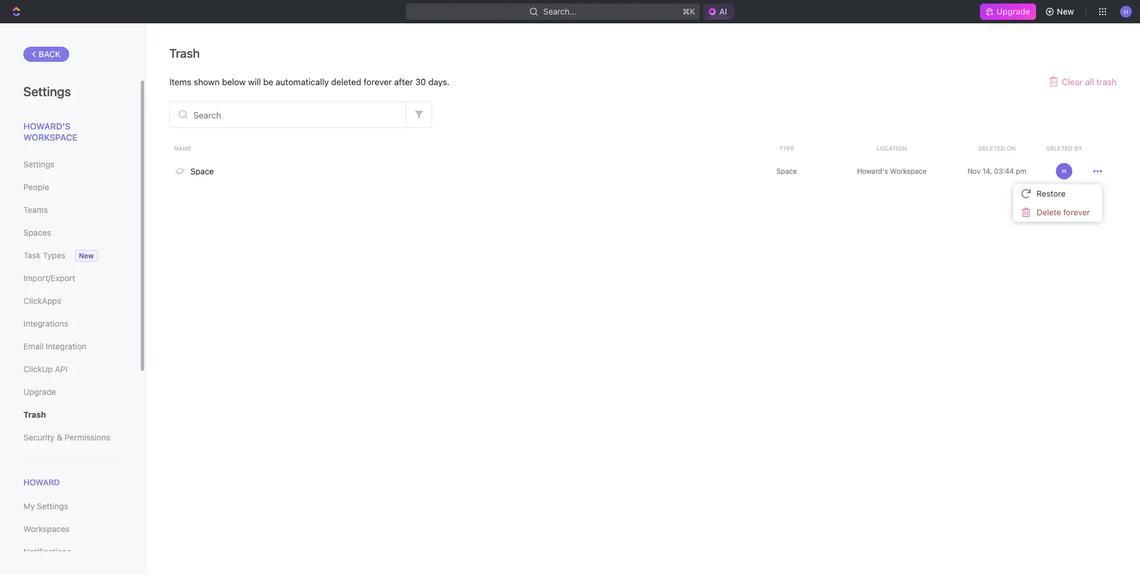 Task type: vqa. For each thing, say whether or not it's contained in the screenshot.
Settings LINK
yes



Task type: describe. For each thing, give the bounding box(es) containing it.
new button
[[1041, 2, 1081, 21]]

api
[[55, 365, 68, 375]]

0 vertical spatial upgrade link
[[981, 4, 1036, 20]]

deleted
[[331, 77, 361, 87]]

trash inside settings element
[[23, 410, 46, 420]]

search...
[[544, 7, 577, 16]]

teams
[[23, 205, 48, 215]]

email integration
[[23, 342, 87, 352]]

items
[[169, 77, 191, 87]]

security
[[23, 433, 54, 443]]

delete
[[1037, 208, 1061, 217]]

will
[[248, 77, 261, 87]]

types
[[43, 251, 65, 261]]

1 vertical spatial howard's workspace
[[857, 167, 927, 176]]

items shown below will be automatically deleted forever after 30 days.
[[169, 77, 450, 87]]

teams link
[[23, 200, 116, 220]]

03:44
[[994, 167, 1014, 176]]

&
[[57, 433, 62, 443]]

deleted for deleted by
[[1046, 145, 1073, 152]]

my
[[23, 502, 35, 512]]

trash link
[[23, 405, 116, 425]]

upgrade inside settings element
[[23, 388, 56, 397]]

location
[[877, 145, 907, 152]]

task
[[23, 251, 41, 261]]

0 horizontal spatial upgrade link
[[23, 383, 116, 403]]

days.
[[428, 77, 450, 87]]

name
[[174, 145, 192, 152]]

⌘k
[[683, 7, 696, 16]]

0 vertical spatial upgrade
[[997, 7, 1030, 16]]

new inside settings element
[[79, 252, 94, 260]]

import/export link
[[23, 269, 116, 289]]

integrations link
[[23, 314, 116, 334]]

restore button
[[1018, 185, 1098, 203]]

clear all trash
[[1062, 77, 1117, 87]]

0 vertical spatial forever
[[364, 77, 392, 87]]

settings element
[[0, 23, 146, 575]]

dropdown menu image
[[1094, 167, 1102, 176]]

deleted for deleted on
[[979, 145, 1005, 152]]

clear
[[1062, 77, 1083, 87]]

spaces link
[[23, 223, 116, 243]]

nov
[[968, 167, 981, 176]]

integrations
[[23, 319, 68, 329]]

0 vertical spatial settings
[[23, 84, 71, 99]]

deleted on
[[979, 145, 1016, 152]]

new inside new button
[[1057, 7, 1074, 16]]

by
[[1075, 145, 1083, 152]]

delete forever button
[[1018, 203, 1098, 222]]

people
[[23, 183, 49, 192]]

permissions
[[65, 433, 110, 443]]

email integration link
[[23, 337, 116, 357]]

import/export
[[23, 274, 75, 283]]

Search text field
[[170, 102, 406, 127]]

h
[[1062, 168, 1067, 175]]

clickup api
[[23, 365, 68, 375]]

restore
[[1037, 189, 1066, 199]]



Task type: locate. For each thing, give the bounding box(es) containing it.
1 vertical spatial workspace
[[890, 167, 927, 176]]

0 vertical spatial workspace
[[23, 132, 77, 143]]

howard's workspace down location
[[857, 167, 927, 176]]

pm
[[1016, 167, 1027, 176]]

all
[[1085, 77, 1094, 87]]

email
[[23, 342, 44, 352]]

howard's workspace
[[23, 121, 77, 143], [857, 167, 927, 176]]

howard's up settings link
[[23, 121, 70, 131]]

workspace up settings link
[[23, 132, 77, 143]]

workspaces
[[23, 525, 70, 535]]

0 horizontal spatial forever
[[364, 77, 392, 87]]

security & permissions
[[23, 433, 110, 443]]

settings
[[23, 84, 71, 99], [23, 160, 55, 169], [37, 502, 68, 512]]

30
[[415, 77, 426, 87]]

type
[[779, 145, 795, 152]]

trash
[[1097, 77, 1117, 87]]

upgrade link left new button
[[981, 4, 1036, 20]]

automatically
[[276, 77, 329, 87]]

upgrade left new button
[[997, 7, 1030, 16]]

clickapps
[[23, 297, 61, 306]]

nov 14, 03:44 pm
[[968, 167, 1027, 176]]

settings down the back link
[[23, 84, 71, 99]]

1 horizontal spatial upgrade
[[997, 7, 1030, 16]]

after
[[394, 77, 413, 87]]

1 horizontal spatial new
[[1057, 7, 1074, 16]]

howard's workspace inside settings element
[[23, 121, 77, 143]]

2 deleted from the left
[[1046, 145, 1073, 152]]

workspace down location
[[890, 167, 927, 176]]

trash
[[169, 46, 200, 60], [23, 410, 46, 420]]

space
[[190, 167, 214, 176], [777, 167, 797, 176]]

1 vertical spatial trash
[[23, 410, 46, 420]]

spaces
[[23, 228, 51, 238]]

1 horizontal spatial forever
[[1064, 208, 1090, 217]]

forever
[[364, 77, 392, 87], [1064, 208, 1090, 217]]

people link
[[23, 178, 116, 197]]

0 vertical spatial trash
[[169, 46, 200, 60]]

0 vertical spatial new
[[1057, 7, 1074, 16]]

settings right my
[[37, 502, 68, 512]]

task types
[[23, 251, 65, 261]]

space down name
[[190, 167, 214, 176]]

deleted left by
[[1046, 145, 1073, 152]]

1 vertical spatial upgrade
[[23, 388, 56, 397]]

trash up 'security'
[[23, 410, 46, 420]]

1 horizontal spatial howard's
[[857, 167, 888, 176]]

deleted by
[[1046, 145, 1083, 152]]

trash up items
[[169, 46, 200, 60]]

upgrade link down clickup api 'link'
[[23, 383, 116, 403]]

0 vertical spatial howard's
[[23, 121, 70, 131]]

14,
[[983, 167, 992, 176]]

0 horizontal spatial howard's
[[23, 121, 70, 131]]

1 vertical spatial settings
[[23, 160, 55, 169]]

be
[[263, 77, 273, 87]]

forever left after on the top left
[[364, 77, 392, 87]]

1 vertical spatial howard's
[[857, 167, 888, 176]]

0 horizontal spatial new
[[79, 252, 94, 260]]

howard's workspace up settings link
[[23, 121, 77, 143]]

howard's down location
[[857, 167, 888, 176]]

upgrade link
[[981, 4, 1036, 20], [23, 383, 116, 403]]

0 horizontal spatial trash
[[23, 410, 46, 420]]

new
[[1057, 7, 1074, 16], [79, 252, 94, 260]]

delete forever
[[1037, 208, 1090, 217]]

0 horizontal spatial space
[[190, 167, 214, 176]]

security & permissions link
[[23, 428, 116, 448]]

my settings
[[23, 502, 68, 512]]

deleted
[[979, 145, 1005, 152], [1046, 145, 1073, 152]]

0 vertical spatial howard's workspace
[[23, 121, 77, 143]]

workspace
[[23, 132, 77, 143], [890, 167, 927, 176]]

workspace inside settings element
[[23, 132, 77, 143]]

clickup
[[23, 365, 53, 375]]

1 vertical spatial upgrade link
[[23, 383, 116, 403]]

notifications link
[[23, 543, 116, 563]]

on
[[1007, 145, 1016, 152]]

1 vertical spatial new
[[79, 252, 94, 260]]

1 horizontal spatial space
[[777, 167, 797, 176]]

0 horizontal spatial upgrade
[[23, 388, 56, 397]]

howard's inside the howard's workspace
[[23, 121, 70, 131]]

howard
[[23, 478, 60, 488]]

howard's
[[23, 121, 70, 131], [857, 167, 888, 176]]

upgrade down clickup
[[23, 388, 56, 397]]

my settings link
[[23, 497, 116, 517]]

1 horizontal spatial deleted
[[1046, 145, 1073, 152]]

1 horizontal spatial trash
[[169, 46, 200, 60]]

workspaces link
[[23, 520, 116, 540]]

integration
[[46, 342, 87, 352]]

shown
[[194, 77, 220, 87]]

1 horizontal spatial howard's workspace
[[857, 167, 927, 176]]

1 vertical spatial forever
[[1064, 208, 1090, 217]]

0 horizontal spatial workspace
[[23, 132, 77, 143]]

forever down restore button
[[1064, 208, 1090, 217]]

settings link
[[23, 155, 116, 175]]

below
[[222, 77, 246, 87]]

notifications
[[23, 548, 71, 557]]

upgrade
[[997, 7, 1030, 16], [23, 388, 56, 397]]

back link
[[23, 47, 69, 62]]

forever inside button
[[1064, 208, 1090, 217]]

settings up the people
[[23, 160, 55, 169]]

clickapps link
[[23, 292, 116, 311]]

1 horizontal spatial workspace
[[890, 167, 927, 176]]

clickup api link
[[23, 360, 116, 380]]

deleted left on
[[979, 145, 1005, 152]]

2 vertical spatial settings
[[37, 502, 68, 512]]

0 horizontal spatial deleted
[[979, 145, 1005, 152]]

1 deleted from the left
[[979, 145, 1005, 152]]

1 horizontal spatial upgrade link
[[981, 4, 1036, 20]]

0 horizontal spatial howard's workspace
[[23, 121, 77, 143]]

space down type on the top right
[[777, 167, 797, 176]]

back
[[39, 49, 61, 59]]



